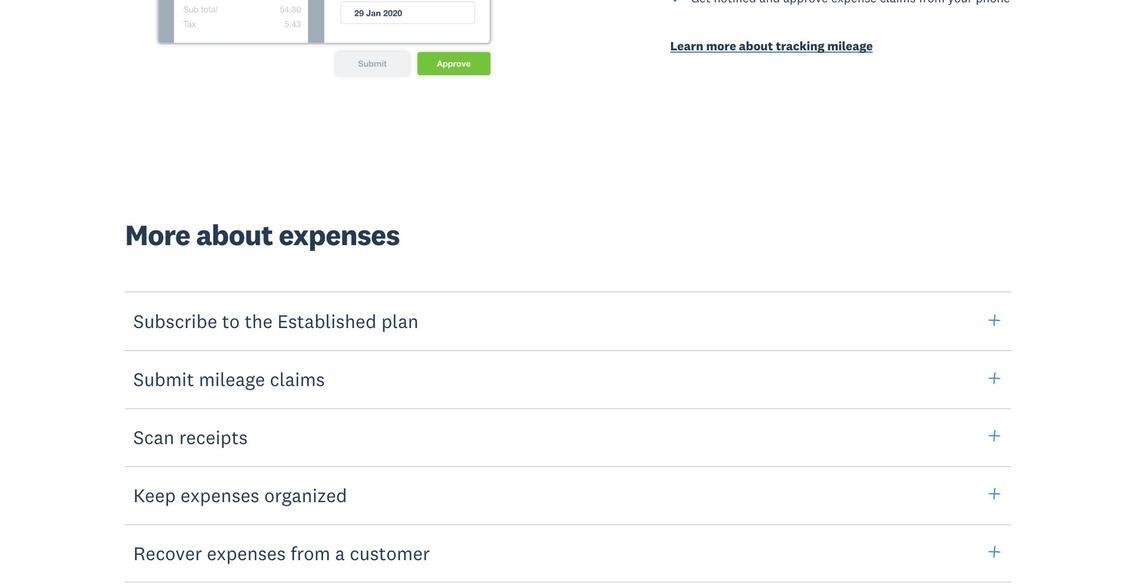 Task type: locate. For each thing, give the bounding box(es) containing it.
a person entering an expense using the app on their mobile. image
[[125, 0, 557, 102], [125, 0, 557, 102]]

0 vertical spatial about
[[740, 38, 774, 54]]

customer
[[350, 541, 430, 565]]

plan
[[382, 309, 419, 333]]

submit mileage claims
[[133, 367, 325, 391]]

1 vertical spatial expenses
[[181, 483, 260, 507]]

subscribe to the established plan button
[[125, 292, 1012, 351]]

scan receipts button
[[125, 407, 1012, 467]]

expenses inside 'dropdown button'
[[207, 541, 286, 565]]

mileage down "to"
[[199, 367, 265, 391]]

2 vertical spatial expenses
[[207, 541, 286, 565]]

subscribe
[[133, 309, 217, 333]]

keep expenses organized button
[[125, 465, 1012, 525]]

expenses
[[279, 217, 400, 253], [181, 483, 260, 507], [207, 541, 286, 565]]

included image
[[671, 0, 681, 2]]

0 horizontal spatial about
[[196, 217, 273, 253]]

1 horizontal spatial about
[[740, 38, 774, 54]]

scan receipts
[[133, 425, 248, 449]]

1 vertical spatial mileage
[[199, 367, 265, 391]]

a
[[335, 541, 345, 565]]

keep expenses organized
[[133, 483, 347, 507]]

mileage inside dropdown button
[[199, 367, 265, 391]]

1 vertical spatial about
[[196, 217, 273, 253]]

0 horizontal spatial mileage
[[199, 367, 265, 391]]

about
[[740, 38, 774, 54], [196, 217, 273, 253]]

expenses for organized
[[181, 483, 260, 507]]

mileage right tracking
[[828, 38, 874, 54]]

scan
[[133, 425, 174, 449]]

keep
[[133, 483, 176, 507]]

1 horizontal spatial mileage
[[828, 38, 874, 54]]

learn
[[671, 38, 704, 54]]

mileage
[[828, 38, 874, 54], [199, 367, 265, 391]]

recover
[[133, 541, 202, 565]]

expenses inside dropdown button
[[181, 483, 260, 507]]

receipts
[[179, 425, 248, 449]]

learn more about tracking mileage
[[671, 38, 874, 54]]

more
[[125, 217, 190, 253]]



Task type: describe. For each thing, give the bounding box(es) containing it.
submit mileage claims button
[[125, 350, 1012, 409]]

claims
[[270, 367, 325, 391]]

more
[[707, 38, 737, 54]]

established
[[278, 309, 377, 333]]

0 vertical spatial expenses
[[279, 217, 400, 253]]

recover expenses from a customer button
[[125, 523, 1012, 583]]

recover expenses from a customer
[[133, 541, 430, 565]]

submit
[[133, 367, 194, 391]]

more about expenses
[[125, 217, 400, 253]]

organized
[[264, 483, 347, 507]]

learn more about tracking mileage link
[[671, 38, 1012, 57]]

from
[[291, 541, 331, 565]]

to
[[222, 309, 240, 333]]

the
[[245, 309, 273, 333]]

0 vertical spatial mileage
[[828, 38, 874, 54]]

tracking
[[776, 38, 825, 54]]

subscribe to the established plan
[[133, 309, 419, 333]]

expenses for from
[[207, 541, 286, 565]]



Task type: vqa. For each thing, say whether or not it's contained in the screenshot.
No credit card required
no



